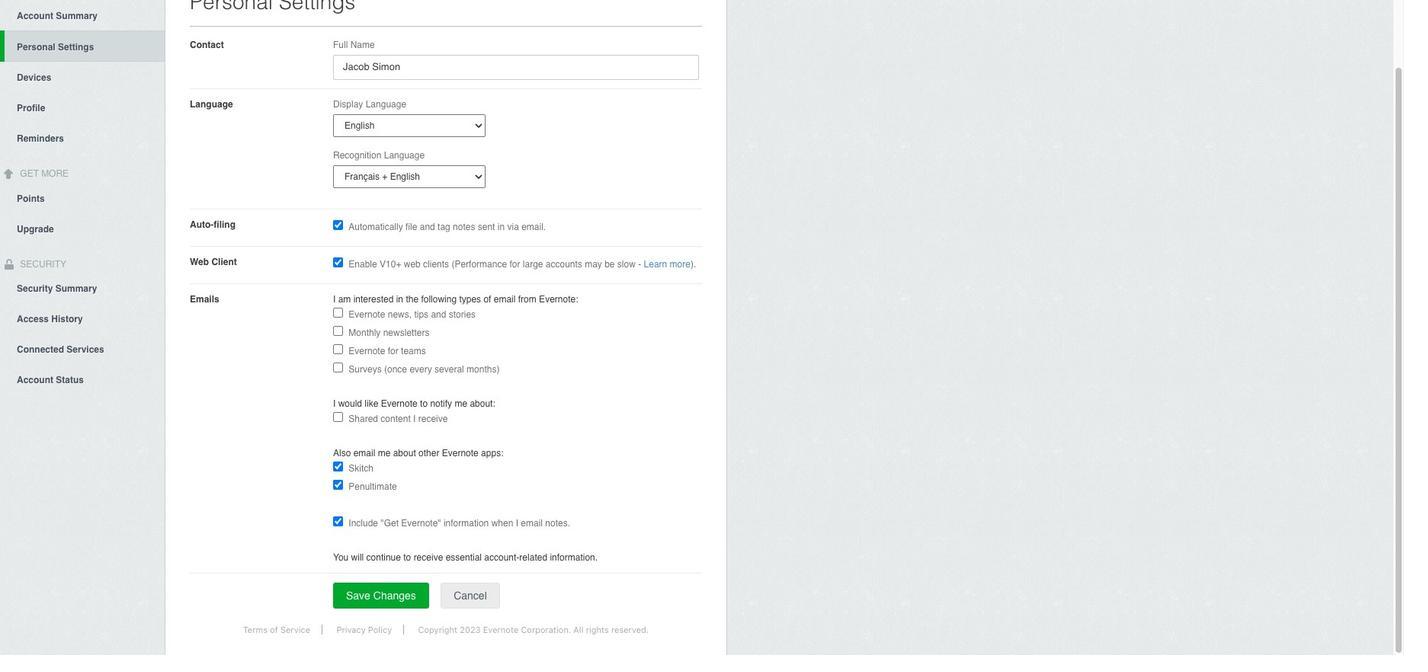 Task type: describe. For each thing, give the bounding box(es) containing it.
essential
[[446, 553, 482, 563]]

devices link
[[0, 62, 165, 92]]

2023
[[460, 625, 481, 635]]

enable v10+ web clients (performance for large accounts may be slow - learn more ).
[[349, 259, 696, 270]]

notes.
[[545, 518, 570, 529]]

points
[[17, 193, 45, 204]]

shared
[[349, 414, 378, 425]]

access
[[17, 314, 49, 325]]

i right when
[[516, 518, 518, 529]]

0 vertical spatial receive
[[418, 414, 448, 425]]

evernote right 2023
[[483, 625, 519, 635]]

language for recognition
[[384, 150, 425, 161]]

points link
[[0, 183, 165, 213]]

all
[[574, 625, 584, 635]]

history
[[51, 314, 83, 325]]

account-
[[484, 553, 520, 563]]

slow
[[617, 259, 636, 270]]

recognition
[[333, 150, 382, 161]]

rights
[[586, 625, 609, 635]]

about
[[393, 448, 416, 459]]

web
[[404, 259, 421, 270]]

surveys
[[349, 364, 382, 375]]

security for security
[[18, 259, 66, 270]]

get more
[[18, 168, 69, 179]]

Monthly newsletters checkbox
[[333, 326, 343, 336]]

tips
[[414, 310, 429, 320]]

1 vertical spatial in
[[396, 294, 403, 305]]

auto-
[[190, 220, 214, 230]]

1 vertical spatial and
[[431, 310, 446, 320]]

related
[[519, 553, 547, 563]]

account status
[[17, 375, 84, 386]]

web
[[190, 257, 209, 268]]

).
[[691, 259, 696, 270]]

information.
[[550, 553, 598, 563]]

connected
[[17, 345, 64, 356]]

terms
[[243, 625, 268, 635]]

evernote down interested at the top of the page
[[349, 310, 385, 320]]

1 horizontal spatial to
[[420, 399, 428, 409]]

automatically file and tag notes sent in via email.
[[349, 222, 546, 233]]

via
[[507, 222, 519, 233]]

security summary link
[[0, 273, 165, 304]]

several
[[435, 364, 464, 375]]

reminders link
[[0, 123, 165, 153]]

include "get evernote" information when i email notes.
[[349, 518, 570, 529]]

service
[[280, 625, 310, 635]]

full name
[[333, 40, 375, 50]]

display language
[[333, 99, 406, 110]]

0 vertical spatial in
[[498, 222, 505, 233]]

full
[[333, 40, 348, 50]]

Include "Get Evernote" information when I email notes. checkbox
[[333, 517, 343, 527]]

am
[[338, 294, 351, 305]]

services
[[67, 345, 104, 356]]

access history link
[[0, 304, 165, 334]]

clients
[[423, 259, 449, 270]]

also
[[333, 448, 351, 459]]

Automatically file and tag notes sent in via email. checkbox
[[333, 220, 343, 230]]

notify
[[430, 399, 452, 409]]

privacy
[[337, 625, 366, 635]]

would
[[338, 399, 362, 409]]

(performance
[[452, 259, 507, 270]]

learn more link
[[644, 259, 691, 270]]

profile link
[[0, 92, 165, 123]]

copyright 2023 evernote corporation. all rights reserved.
[[418, 625, 649, 635]]

i left am
[[333, 294, 336, 305]]

newsletters
[[383, 328, 430, 339]]

language for display
[[366, 99, 406, 110]]

account status link
[[0, 365, 165, 395]]

evernote"
[[401, 518, 441, 529]]

continue
[[366, 553, 401, 563]]

surveys (once every several months)
[[349, 364, 500, 375]]

large
[[523, 259, 543, 270]]

evernote news, tips and stories
[[349, 310, 476, 320]]

sent
[[478, 222, 495, 233]]

0 vertical spatial and
[[420, 222, 435, 233]]

1 horizontal spatial me
[[455, 399, 467, 409]]

name
[[350, 40, 375, 50]]

about:
[[470, 399, 495, 409]]

following
[[421, 294, 457, 305]]

summary for security summary
[[55, 284, 97, 295]]

policy
[[368, 625, 392, 635]]

interested
[[354, 294, 394, 305]]

may
[[585, 259, 602, 270]]

account for account summary
[[17, 11, 53, 21]]

display
[[333, 99, 363, 110]]

personal
[[17, 42, 55, 52]]

also email me about other evernote apps:
[[333, 448, 504, 459]]

access history
[[17, 314, 83, 325]]

account summary link
[[0, 0, 165, 30]]

include
[[349, 518, 378, 529]]

apps:
[[481, 448, 504, 459]]

months)
[[467, 364, 500, 375]]

upgrade link
[[0, 213, 165, 244]]

1 vertical spatial for
[[388, 346, 399, 357]]



Task type: locate. For each thing, give the bounding box(es) containing it.
teams
[[401, 346, 426, 357]]

privacy policy link
[[325, 625, 404, 635]]

and
[[420, 222, 435, 233], [431, 310, 446, 320]]

1 vertical spatial to
[[404, 553, 411, 563]]

email
[[494, 294, 516, 305], [354, 448, 375, 459], [521, 518, 543, 529]]

summary up the "access history" link
[[55, 284, 97, 295]]

connected services link
[[0, 334, 165, 365]]

0 vertical spatial for
[[510, 259, 520, 270]]

learn
[[644, 259, 667, 270]]

auto-filing
[[190, 220, 236, 230]]

settings
[[58, 42, 94, 52]]

1 account from the top
[[17, 11, 53, 21]]

i down i would like evernote to notify me about:
[[413, 414, 416, 425]]

connected services
[[17, 345, 104, 356]]

reserved.
[[611, 625, 649, 635]]

Penultimate checkbox
[[333, 480, 343, 490]]

the
[[406, 294, 419, 305]]

0 horizontal spatial for
[[388, 346, 399, 357]]

1 vertical spatial email
[[354, 448, 375, 459]]

language right recognition
[[384, 150, 425, 161]]

account for account status
[[17, 375, 53, 386]]

information
[[444, 518, 489, 529]]

terms of service link
[[232, 625, 323, 635]]

0 vertical spatial me
[[455, 399, 467, 409]]

profile
[[17, 103, 45, 113]]

evernote up surveys
[[349, 346, 385, 357]]

devices
[[17, 72, 51, 83]]

enable
[[349, 259, 377, 270]]

account inside account summary link
[[17, 11, 53, 21]]

web client
[[190, 257, 237, 268]]

reminders
[[17, 133, 64, 144]]

0 horizontal spatial email
[[354, 448, 375, 459]]

evernote up shared content i receive
[[381, 399, 418, 409]]

0 horizontal spatial me
[[378, 448, 391, 459]]

Skitch checkbox
[[333, 462, 343, 472]]

me
[[455, 399, 467, 409], [378, 448, 391, 459]]

when
[[491, 518, 513, 529]]

monthly
[[349, 328, 381, 339]]

Surveys (once every several months) checkbox
[[333, 363, 343, 373]]

for left large
[[510, 259, 520, 270]]

email left from
[[494, 294, 516, 305]]

receive down notify at the left bottom of page
[[418, 414, 448, 425]]

monthly newsletters
[[349, 328, 430, 339]]

email.
[[522, 222, 546, 233]]

automatically
[[349, 222, 403, 233]]

security up security summary
[[18, 259, 66, 270]]

tag
[[438, 222, 450, 233]]

Full Name text field
[[333, 55, 699, 80]]

0 vertical spatial summary
[[56, 11, 98, 21]]

1 vertical spatial me
[[378, 448, 391, 459]]

receive
[[418, 414, 448, 425], [414, 553, 443, 563]]

from
[[518, 294, 537, 305]]

and down following
[[431, 310, 446, 320]]

recognition language
[[333, 150, 425, 161]]

None checkbox
[[333, 258, 343, 268]]

0 vertical spatial account
[[17, 11, 53, 21]]

for
[[510, 259, 520, 270], [388, 346, 399, 357]]

receive down evernote"
[[414, 553, 443, 563]]

to
[[420, 399, 428, 409], [404, 553, 411, 563]]

client
[[212, 257, 237, 268]]

Shared content I receive checkbox
[[333, 412, 343, 422]]

upgrade
[[17, 224, 54, 235]]

1 vertical spatial summary
[[55, 284, 97, 295]]

other
[[419, 448, 439, 459]]

emails
[[190, 294, 219, 305]]

of right terms
[[270, 625, 278, 635]]

None button
[[441, 583, 500, 609]]

security
[[18, 259, 66, 270], [17, 284, 53, 295]]

terms of service
[[243, 625, 310, 635]]

stories
[[449, 310, 476, 320]]

1 vertical spatial receive
[[414, 553, 443, 563]]

0 vertical spatial of
[[484, 294, 491, 305]]

email up skitch
[[354, 448, 375, 459]]

be
[[605, 259, 615, 270]]

skitch
[[349, 464, 374, 474]]

1 vertical spatial of
[[270, 625, 278, 635]]

you will continue to receive essential account-related information.
[[333, 553, 598, 563]]

evernote right other
[[442, 448, 479, 459]]

email left notes.
[[521, 518, 543, 529]]

1 horizontal spatial in
[[498, 222, 505, 233]]

i up shared content i receive checkbox
[[333, 399, 336, 409]]

types
[[459, 294, 481, 305]]

account
[[17, 11, 53, 21], [17, 375, 53, 386]]

(once
[[384, 364, 407, 375]]

i would like evernote to notify me about:
[[333, 399, 495, 409]]

filing
[[214, 220, 236, 230]]

shared content i receive
[[349, 414, 448, 425]]

contact
[[190, 40, 224, 50]]

summary
[[56, 11, 98, 21], [55, 284, 97, 295]]

to left notify at the left bottom of page
[[420, 399, 428, 409]]

more
[[670, 259, 691, 270]]

0 vertical spatial to
[[420, 399, 428, 409]]

None submit
[[333, 583, 429, 609]]

1 horizontal spatial for
[[510, 259, 520, 270]]

"get
[[381, 518, 399, 529]]

accounts
[[546, 259, 582, 270]]

status
[[56, 375, 84, 386]]

evernote
[[349, 310, 385, 320], [349, 346, 385, 357], [381, 399, 418, 409], [442, 448, 479, 459], [483, 625, 519, 635]]

get
[[20, 168, 39, 179]]

1 vertical spatial account
[[17, 375, 53, 386]]

0 vertical spatial security
[[18, 259, 66, 270]]

news,
[[388, 310, 412, 320]]

copyright
[[418, 625, 457, 635]]

summary for account summary
[[56, 11, 98, 21]]

of right types
[[484, 294, 491, 305]]

to right continue on the bottom of page
[[404, 553, 411, 563]]

in left "the"
[[396, 294, 403, 305]]

2 account from the top
[[17, 375, 53, 386]]

summary inside account summary link
[[56, 11, 98, 21]]

will
[[351, 553, 364, 563]]

i am interested in the following types of email from evernote:
[[333, 294, 578, 305]]

me left about
[[378, 448, 391, 459]]

1 horizontal spatial of
[[484, 294, 491, 305]]

summary inside security summary link
[[55, 284, 97, 295]]

of
[[484, 294, 491, 305], [270, 625, 278, 635]]

security up access
[[17, 284, 53, 295]]

in left via
[[498, 222, 505, 233]]

0 horizontal spatial to
[[404, 553, 411, 563]]

security summary
[[17, 284, 97, 295]]

1 horizontal spatial email
[[494, 294, 516, 305]]

me right notify at the left bottom of page
[[455, 399, 467, 409]]

like
[[365, 399, 378, 409]]

account down 'connected'
[[17, 375, 53, 386]]

privacy policy
[[337, 625, 392, 635]]

0 vertical spatial email
[[494, 294, 516, 305]]

0 horizontal spatial of
[[270, 625, 278, 635]]

0 horizontal spatial in
[[396, 294, 403, 305]]

2 vertical spatial email
[[521, 518, 543, 529]]

corporation.
[[521, 625, 571, 635]]

Evernote for teams checkbox
[[333, 345, 343, 355]]

2 horizontal spatial email
[[521, 518, 543, 529]]

Evernote news, tips and stories checkbox
[[333, 308, 343, 318]]

summary up personal settings link
[[56, 11, 98, 21]]

account up personal
[[17, 11, 53, 21]]

language right display
[[366, 99, 406, 110]]

security for security summary
[[17, 284, 53, 295]]

language down contact
[[190, 99, 233, 110]]

evernote:
[[539, 294, 578, 305]]

you
[[333, 553, 349, 563]]

and right the file
[[420, 222, 435, 233]]

1 vertical spatial security
[[17, 284, 53, 295]]

v10+
[[380, 259, 401, 270]]

for up (once on the left of the page
[[388, 346, 399, 357]]

personal settings link
[[5, 30, 165, 62]]



Task type: vqa. For each thing, say whether or not it's contained in the screenshot.
SETTINGS icon
no



